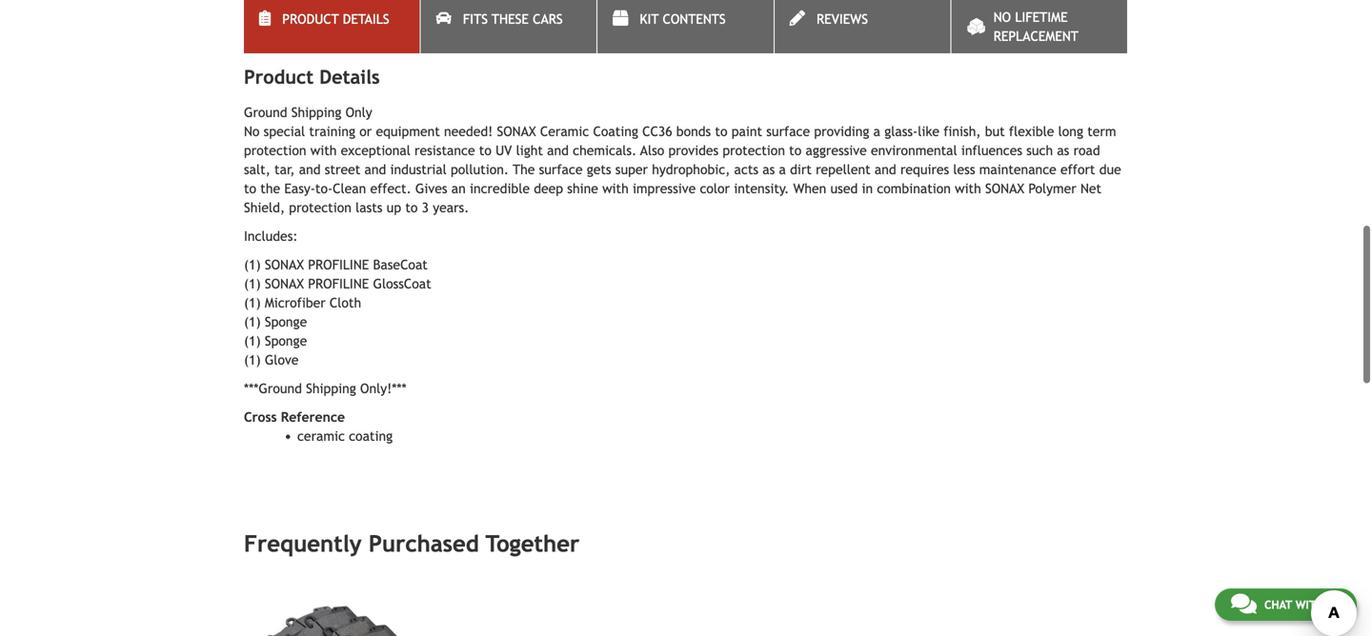 Task type: vqa. For each thing, say whether or not it's contained in the screenshot.
Over related to Over 2 million parts
no



Task type: describe. For each thing, give the bounding box(es) containing it.
effort
[[1061, 162, 1095, 177]]

and up easy-
[[299, 162, 321, 177]]

glass-
[[884, 124, 918, 139]]

ceramic
[[540, 124, 589, 139]]

kit contents
[[640, 11, 726, 27]]

light
[[516, 143, 543, 158]]

deep
[[534, 181, 563, 196]]

1 horizontal spatial a
[[873, 124, 880, 139]]

with down training
[[310, 143, 337, 158]]

the
[[260, 181, 280, 196]]

super
[[615, 162, 648, 177]]

glove
[[265, 353, 299, 368]]

includes:
[[244, 229, 298, 244]]

polymer
[[1028, 181, 1077, 196]]

no lifetime replacement
[[994, 10, 1079, 44]]

fits these cars link
[[421, 0, 597, 53]]

lasts
[[356, 200, 383, 216]]

providing
[[814, 124, 869, 139]]

product details link
[[244, 0, 420, 53]]

and down exceptional
[[364, 162, 386, 177]]

the
[[513, 162, 535, 177]]

combination
[[877, 181, 951, 196]]

1 profiline from the top
[[308, 257, 369, 273]]

1 vertical spatial product details
[[244, 66, 380, 88]]

(1) sonax profiline basecoat (1) sonax profiline glosscoat (1) microfiber cloth (1) sponge (1) sponge (1) glove
[[244, 257, 431, 368]]

comments image
[[1231, 593, 1257, 616]]

to up dirt
[[789, 143, 802, 158]]

term
[[1087, 124, 1116, 139]]

incredible
[[470, 181, 530, 196]]

protection down to-
[[289, 200, 351, 216]]

no special training or equipment needed! sonax ceramic coating cc36 bonds to paint surface providing a glass-like finish, but flexible long term protection with exceptional resistance to uv light and chemicals. also provides protection to aggressive environmental influences such as road salt, tar, and street and industrial pollution. the surface gets super hydrophobic, acts as a dirt repellent and requires less maintenance effort due to the easy-to-clean effect. gives an incredible deep shine with impressive color intensity. when used in combination with sonax polymer net shield, protection lasts up to 3 years.
[[244, 124, 1121, 216]]

ceramic
[[297, 429, 345, 444]]

3 (1) from the top
[[244, 296, 261, 311]]

kit
[[640, 11, 659, 27]]

sonax down 'maintenance'
[[985, 181, 1024, 196]]

coating
[[349, 429, 393, 444]]

shipping for ***ground
[[306, 381, 356, 397]]

and down ceramic
[[547, 143, 569, 158]]

0 vertical spatial as
[[1057, 143, 1069, 158]]

gives
[[415, 181, 447, 196]]

1 vertical spatial product
[[244, 66, 314, 88]]

sonax down the includes:
[[265, 257, 304, 273]]

bonds
[[676, 124, 711, 139]]

provides
[[668, 143, 719, 158]]

sonax up microfiber
[[265, 277, 304, 292]]

and up combination
[[875, 162, 896, 177]]

purchased
[[369, 531, 479, 558]]

cross reference ceramic coating
[[244, 410, 393, 444]]

***ground
[[244, 381, 302, 397]]

ground
[[244, 105, 287, 120]]

3
[[422, 200, 429, 216]]

industrial
[[390, 162, 447, 177]]

cars
[[533, 11, 563, 27]]

1 horizontal spatial surface
[[766, 124, 810, 139]]

intensity.
[[734, 181, 789, 196]]

protection down paint
[[723, 143, 785, 158]]

to left paint
[[715, 124, 728, 139]]

1 vertical spatial as
[[763, 162, 775, 177]]

only!***
[[360, 381, 407, 397]]

0 vertical spatial details
[[343, 11, 389, 27]]

chat with us link
[[1215, 589, 1357, 621]]

these
[[492, 11, 529, 27]]

salt,
[[244, 162, 270, 177]]

an
[[451, 181, 466, 196]]

1 vertical spatial details
[[319, 66, 380, 88]]

less
[[953, 162, 975, 177]]

used
[[830, 181, 858, 196]]

uv
[[496, 143, 512, 158]]

us
[[1327, 598, 1341, 612]]

reviews
[[817, 11, 868, 27]]

only
[[346, 105, 372, 120]]

net
[[1081, 181, 1102, 196]]

to left 3
[[405, 200, 418, 216]]

fits these cars
[[463, 11, 563, 27]]

0 horizontal spatial surface
[[539, 162, 583, 177]]

to left the
[[244, 181, 256, 196]]

reference
[[281, 410, 345, 425]]

chat
[[1264, 598, 1292, 612]]

impressive
[[633, 181, 696, 196]]

effect.
[[370, 181, 411, 196]]

training
[[309, 124, 355, 139]]

microfiber
[[265, 296, 326, 311]]

pollution.
[[451, 162, 509, 177]]

0 vertical spatial product details
[[282, 11, 389, 27]]

ground shipping only
[[244, 105, 372, 120]]

no
[[244, 124, 260, 139]]

maintenance
[[979, 162, 1057, 177]]

years.
[[433, 200, 469, 216]]

flexible
[[1009, 124, 1054, 139]]

cross
[[244, 410, 277, 425]]

chemicals.
[[573, 143, 637, 158]]

long
[[1058, 124, 1083, 139]]



Task type: locate. For each thing, give the bounding box(es) containing it.
paint
[[732, 124, 762, 139]]

easy-
[[284, 181, 315, 196]]

together
[[486, 531, 580, 558]]

acts
[[734, 162, 759, 177]]

shipping
[[291, 105, 341, 120], [306, 381, 356, 397]]

gets
[[587, 162, 611, 177]]

details
[[343, 11, 389, 27], [319, 66, 380, 88]]

with down less
[[955, 181, 981, 196]]

surface
[[766, 124, 810, 139], [539, 162, 583, 177]]

as down long
[[1057, 143, 1069, 158]]

equipment
[[376, 124, 440, 139]]

coating
[[593, 124, 638, 139]]

product up the ground
[[244, 66, 314, 88]]

to
[[715, 124, 728, 139], [479, 143, 492, 158], [789, 143, 802, 158], [244, 181, 256, 196], [405, 200, 418, 216]]

shine
[[567, 181, 598, 196]]

special
[[264, 124, 305, 139]]

0 vertical spatial shipping
[[291, 105, 341, 120]]

requires
[[900, 162, 949, 177]]

product
[[282, 11, 339, 27], [244, 66, 314, 88]]

repellent
[[816, 162, 871, 177]]

clean
[[333, 181, 366, 196]]

but
[[985, 124, 1005, 139]]

product up ground shipping only
[[282, 11, 339, 27]]

6 (1) from the top
[[244, 353, 261, 368]]

also
[[640, 143, 664, 158]]

when
[[793, 181, 826, 196]]

with down super
[[602, 181, 629, 196]]

due
[[1099, 162, 1121, 177]]

with left us
[[1296, 598, 1324, 612]]

1 (1) from the top
[[244, 257, 261, 273]]

replacement
[[994, 29, 1079, 44]]

aggressive
[[806, 143, 867, 158]]

as up intensity.
[[763, 162, 775, 177]]

exceptional
[[341, 143, 411, 158]]

road
[[1073, 143, 1100, 158]]

no
[[994, 10, 1011, 25]]

or
[[359, 124, 372, 139]]

as
[[1057, 143, 1069, 158], [763, 162, 775, 177]]

protection down special
[[244, 143, 306, 158]]

to left uv
[[479, 143, 492, 158]]

chat with us
[[1264, 598, 1341, 612]]

surface up deep
[[539, 162, 583, 177]]

4 (1) from the top
[[244, 315, 261, 330]]

0 horizontal spatial a
[[779, 162, 786, 177]]

shipping up training
[[291, 105, 341, 120]]

with
[[310, 143, 337, 158], [602, 181, 629, 196], [955, 181, 981, 196], [1296, 598, 1324, 612]]

1 sponge from the top
[[265, 315, 307, 330]]

front hps performance brake pad set image
[[245, 588, 420, 637]]

2 sponge from the top
[[265, 334, 307, 349]]

dirt
[[790, 162, 812, 177]]

0 vertical spatial a
[[873, 124, 880, 139]]

environmental
[[871, 143, 957, 158]]

1 vertical spatial shipping
[[306, 381, 356, 397]]

5 (1) from the top
[[244, 334, 261, 349]]

like
[[918, 124, 940, 139]]

0 vertical spatial sponge
[[265, 315, 307, 330]]

a left dirt
[[779, 162, 786, 177]]

needed!
[[444, 124, 493, 139]]

reviews link
[[775, 0, 950, 53]]

0 vertical spatial profiline
[[308, 257, 369, 273]]

frequently
[[244, 531, 362, 558]]

***ground shipping only!***
[[244, 381, 407, 397]]

shipping up reference
[[306, 381, 356, 397]]

in
[[862, 181, 873, 196]]

basecoat
[[373, 257, 428, 273]]

up
[[387, 200, 401, 216]]

such
[[1026, 143, 1053, 158]]

product details
[[282, 11, 389, 27], [244, 66, 380, 88]]

contents
[[663, 11, 726, 27]]

1 horizontal spatial as
[[1057, 143, 1069, 158]]

surface up dirt
[[766, 124, 810, 139]]

tar,
[[274, 162, 295, 177]]

1 vertical spatial sponge
[[265, 334, 307, 349]]

resistance
[[415, 143, 475, 158]]

kit contents link
[[598, 0, 774, 53]]

shipping for ground
[[291, 105, 341, 120]]

frequently purchased together
[[244, 531, 580, 558]]

1 vertical spatial a
[[779, 162, 786, 177]]

shield,
[[244, 200, 285, 216]]

lifetime
[[1015, 10, 1068, 25]]

sponge up glove
[[265, 334, 307, 349]]

cloth
[[330, 296, 361, 311]]

sponge down microfiber
[[265, 315, 307, 330]]

and
[[547, 143, 569, 158], [299, 162, 321, 177], [364, 162, 386, 177], [875, 162, 896, 177]]

0 vertical spatial product
[[282, 11, 339, 27]]

2 (1) from the top
[[244, 277, 261, 292]]

fits
[[463, 11, 488, 27]]

a left glass-
[[873, 124, 880, 139]]

0 horizontal spatial as
[[763, 162, 775, 177]]

cc36
[[642, 124, 672, 139]]

finish,
[[944, 124, 981, 139]]

glosscoat
[[373, 277, 431, 292]]

color
[[700, 181, 730, 196]]

0 vertical spatial surface
[[766, 124, 810, 139]]

1 vertical spatial profiline
[[308, 277, 369, 292]]

sonax up uv
[[497, 124, 536, 139]]

2 profiline from the top
[[308, 277, 369, 292]]

influences
[[961, 143, 1022, 158]]

no lifetime replacement link
[[951, 0, 1127, 53]]

1 vertical spatial surface
[[539, 162, 583, 177]]



